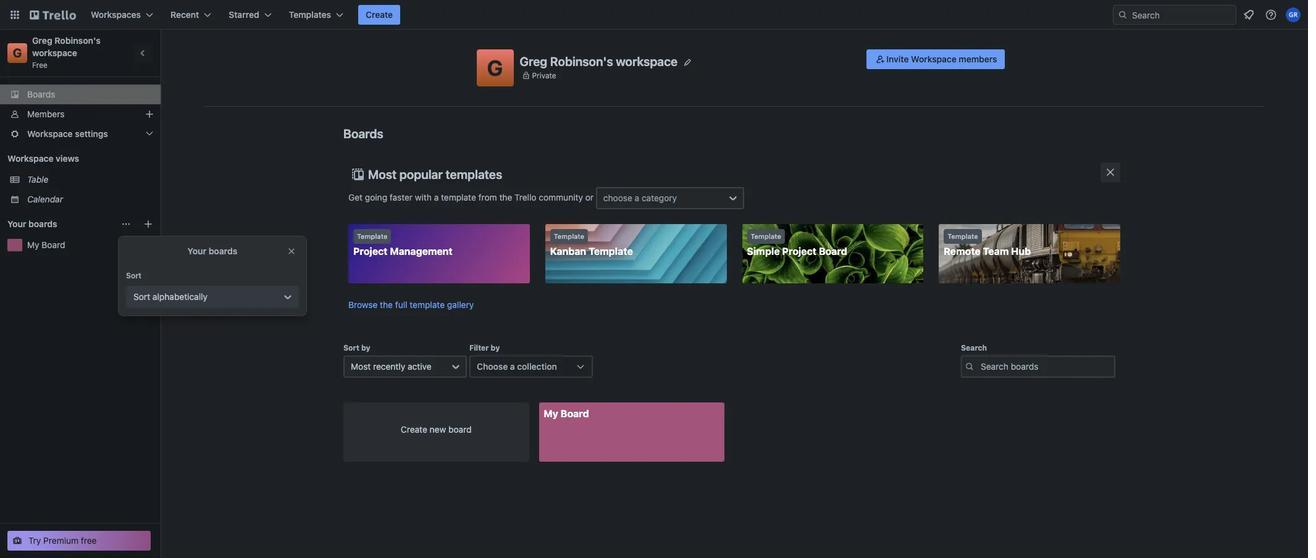 Task type: describe. For each thing, give the bounding box(es) containing it.
recent
[[171, 9, 199, 20]]

by for filter by
[[491, 344, 500, 353]]

greg robinson (gregrobinson96) image
[[1287, 7, 1301, 22]]

workspace inside button
[[912, 54, 957, 64]]

your inside your boards with 1 items "element"
[[7, 219, 26, 229]]

template simple project board
[[747, 232, 848, 257]]

invite workspace members
[[887, 54, 998, 64]]

back to home image
[[30, 5, 76, 25]]

browse the full template gallery link
[[349, 300, 474, 310]]

recently
[[373, 362, 406, 372]]

greg robinson's workspace free
[[32, 35, 103, 70]]

workspace for greg robinson's workspace
[[616, 54, 678, 68]]

choose a collection
[[477, 362, 557, 372]]

a for choose a collection
[[510, 362, 515, 372]]

popular
[[400, 167, 443, 182]]

settings
[[75, 129, 108, 139]]

workspace for views
[[7, 153, 53, 164]]

template kanban template
[[550, 232, 633, 257]]

sort by
[[344, 344, 371, 353]]

private
[[532, 71, 557, 80]]

new
[[430, 425, 446, 435]]

g for the g button
[[487, 55, 503, 80]]

invite workspace members button
[[867, 49, 1005, 69]]

remote
[[944, 246, 981, 257]]

premium
[[43, 536, 79, 546]]

a for choose a category
[[635, 193, 640, 203]]

trello
[[515, 192, 537, 202]]

get going faster with a template from the trello community or
[[349, 192, 596, 202]]

choose
[[604, 193, 633, 203]]

sm image
[[875, 53, 887, 66]]

project inside template simple project board
[[783, 246, 817, 257]]

robinson's for greg robinson's workspace free
[[55, 35, 101, 46]]

active
[[408, 362, 432, 372]]

Search field
[[1128, 6, 1237, 24]]

greg for greg robinson's workspace free
[[32, 35, 52, 46]]

board
[[449, 425, 472, 435]]

from
[[479, 192, 497, 202]]

sort for sort alphabetically
[[133, 292, 150, 302]]

your boards with 1 items element
[[7, 217, 115, 232]]

browse the full template gallery
[[349, 300, 474, 310]]

greg for greg robinson's workspace
[[520, 54, 548, 68]]

template for remote
[[948, 232, 979, 240]]

members
[[27, 109, 65, 119]]

starred button
[[221, 5, 279, 25]]

browse
[[349, 300, 378, 310]]

1 horizontal spatial my board
[[544, 408, 589, 420]]

1 horizontal spatial the
[[500, 192, 512, 202]]

by for sort by
[[361, 344, 371, 353]]

workspaces
[[91, 9, 141, 20]]

sort alphabetically
[[133, 292, 208, 302]]

alphabetically
[[153, 292, 208, 302]]

choose a category
[[604, 193, 677, 203]]

1 vertical spatial boards
[[209, 246, 237, 256]]

choose
[[477, 362, 508, 372]]

or
[[586, 192, 594, 202]]

management
[[390, 246, 453, 257]]

most popular templates
[[368, 167, 503, 182]]

0 vertical spatial my
[[27, 240, 39, 250]]

0 horizontal spatial board
[[42, 240, 65, 250]]

views
[[56, 153, 79, 164]]

search
[[962, 344, 988, 353]]

create new board
[[401, 425, 472, 435]]

filter by
[[470, 344, 500, 353]]

members
[[959, 54, 998, 64]]

create for create new board
[[401, 425, 428, 435]]

workspaces button
[[83, 5, 161, 25]]

invite
[[887, 54, 909, 64]]

with
[[415, 192, 432, 202]]

calendar
[[27, 194, 63, 205]]

project inside template project management
[[353, 246, 388, 257]]

1 horizontal spatial board
[[561, 408, 589, 420]]

0 horizontal spatial my board link
[[27, 239, 153, 252]]

create button
[[358, 5, 401, 25]]

most recently active
[[351, 362, 432, 372]]

workspace navigation collapse icon image
[[135, 44, 152, 62]]

kanban
[[550, 246, 587, 257]]

1 horizontal spatial your
[[188, 246, 207, 256]]

most for most popular templates
[[368, 167, 397, 182]]



Task type: locate. For each thing, give the bounding box(es) containing it.
try premium free button
[[7, 531, 151, 551]]

0 horizontal spatial your
[[7, 219, 26, 229]]

most down sort by
[[351, 362, 371, 372]]

2 project from the left
[[783, 246, 817, 257]]

0 horizontal spatial greg
[[32, 35, 52, 46]]

template for simple
[[751, 232, 782, 240]]

1 horizontal spatial boards
[[344, 127, 384, 141]]

0 vertical spatial your boards
[[7, 219, 57, 229]]

my board
[[27, 240, 65, 250], [544, 408, 589, 420]]

my board down the collection
[[544, 408, 589, 420]]

by up most recently active
[[361, 344, 371, 353]]

sort up sort alphabetically
[[126, 271, 142, 281]]

robinson's for greg robinson's workspace
[[550, 54, 613, 68]]

1 horizontal spatial boards
[[209, 246, 237, 256]]

community
[[539, 192, 583, 202]]

workspace up the free
[[32, 48, 77, 58]]

going
[[365, 192, 388, 202]]

workspace for greg robinson's workspace free
[[32, 48, 77, 58]]

your boards
[[7, 219, 57, 229], [188, 246, 237, 256]]

1 vertical spatial my board link
[[539, 403, 725, 462]]

team
[[984, 246, 1009, 257]]

greg robinson's workspace link
[[32, 35, 103, 58]]

templates
[[446, 167, 503, 182]]

board inside template simple project board
[[819, 246, 848, 257]]

project right 'simple'
[[783, 246, 817, 257]]

a
[[434, 192, 439, 202], [635, 193, 640, 203], [510, 362, 515, 372]]

0 horizontal spatial boards
[[27, 89, 55, 99]]

0 horizontal spatial workspace
[[32, 48, 77, 58]]

1 project from the left
[[353, 246, 388, 257]]

g
[[13, 46, 22, 60], [487, 55, 503, 80]]

your boards down 'calendar'
[[7, 219, 57, 229]]

switch to… image
[[9, 9, 21, 21]]

workspace up table
[[7, 153, 53, 164]]

template up kanban at the top left of page
[[554, 232, 585, 240]]

sort for sort by
[[344, 344, 360, 353]]

try
[[28, 536, 41, 546]]

1 vertical spatial your boards
[[188, 246, 237, 256]]

members link
[[0, 104, 161, 124]]

2 by from the left
[[491, 344, 500, 353]]

my board link
[[27, 239, 153, 252], [539, 403, 725, 462]]

template down templates
[[441, 192, 476, 202]]

board
[[42, 240, 65, 250], [819, 246, 848, 257], [561, 408, 589, 420]]

greg up the free
[[32, 35, 52, 46]]

search image
[[1118, 10, 1128, 20]]

template for project
[[357, 232, 388, 240]]

create for create
[[366, 9, 393, 20]]

1 horizontal spatial my board link
[[539, 403, 725, 462]]

1 horizontal spatial greg
[[520, 54, 548, 68]]

filter
[[470, 344, 489, 353]]

my down your boards with 1 items "element"
[[27, 240, 39, 250]]

greg robinson's workspace
[[520, 54, 678, 68]]

1 vertical spatial boards
[[344, 127, 384, 141]]

most for most recently active
[[351, 362, 371, 372]]

collection
[[517, 362, 557, 372]]

open information menu image
[[1266, 9, 1278, 21]]

workspace down primary element
[[616, 54, 678, 68]]

choose a collection button
[[470, 356, 593, 378]]

close popover image
[[287, 247, 297, 256]]

0 vertical spatial sort
[[126, 271, 142, 281]]

0 vertical spatial robinson's
[[55, 35, 101, 46]]

boards link
[[0, 85, 161, 104]]

most
[[368, 167, 397, 182], [351, 362, 371, 372]]

0 vertical spatial workspace
[[912, 54, 957, 64]]

0 vertical spatial template
[[441, 192, 476, 202]]

1 vertical spatial your
[[188, 246, 207, 256]]

0 horizontal spatial robinson's
[[55, 35, 101, 46]]

sort up most recently active
[[344, 344, 360, 353]]

sort
[[126, 271, 142, 281], [133, 292, 150, 302], [344, 344, 360, 353]]

primary element
[[0, 0, 1309, 30]]

template inside template remote team hub
[[948, 232, 979, 240]]

1 horizontal spatial workspace
[[616, 54, 678, 68]]

workspace settings
[[27, 129, 108, 139]]

try premium free
[[28, 536, 97, 546]]

workspace right invite
[[912, 54, 957, 64]]

template up remote
[[948, 232, 979, 240]]

faster
[[390, 192, 413, 202]]

starred
[[229, 9, 259, 20]]

free
[[32, 61, 48, 70]]

template down going on the left top of page
[[357, 232, 388, 240]]

a inside button
[[510, 362, 515, 372]]

add board image
[[143, 219, 153, 229]]

workspace settings button
[[0, 124, 161, 144]]

2 vertical spatial sort
[[344, 344, 360, 353]]

2 horizontal spatial board
[[819, 246, 848, 257]]

0 horizontal spatial g
[[13, 46, 22, 60]]

g link
[[7, 43, 27, 63]]

1 vertical spatial the
[[380, 300, 393, 310]]

1 vertical spatial my board
[[544, 408, 589, 420]]

my board down your boards with 1 items "element"
[[27, 240, 65, 250]]

robinson's
[[55, 35, 101, 46], [550, 54, 613, 68]]

g button
[[477, 49, 514, 87]]

my down the collection
[[544, 408, 559, 420]]

project
[[353, 246, 388, 257], [783, 246, 817, 257]]

hub
[[1012, 246, 1032, 257]]

template project management
[[353, 232, 453, 257]]

g inside button
[[487, 55, 503, 80]]

the left full
[[380, 300, 393, 310]]

0 vertical spatial my board
[[27, 240, 65, 250]]

robinson's up the private
[[550, 54, 613, 68]]

1 horizontal spatial my
[[544, 408, 559, 420]]

table link
[[27, 174, 153, 186]]

1 vertical spatial create
[[401, 425, 428, 435]]

boards inside your boards with 1 items "element"
[[28, 219, 57, 229]]

1 vertical spatial my
[[544, 408, 559, 420]]

1 horizontal spatial project
[[783, 246, 817, 257]]

Search text field
[[962, 356, 1116, 378]]

0 horizontal spatial your boards
[[7, 219, 57, 229]]

template
[[441, 192, 476, 202], [410, 300, 445, 310]]

workspace for settings
[[27, 129, 73, 139]]

0 vertical spatial my board link
[[27, 239, 153, 252]]

workspace inside greg robinson's workspace free
[[32, 48, 77, 58]]

template for kanban
[[554, 232, 585, 240]]

1 vertical spatial most
[[351, 362, 371, 372]]

0 vertical spatial greg
[[32, 35, 52, 46]]

1 horizontal spatial robinson's
[[550, 54, 613, 68]]

1 horizontal spatial create
[[401, 425, 428, 435]]

table
[[27, 174, 48, 185]]

template
[[357, 232, 388, 240], [554, 232, 585, 240], [751, 232, 782, 240], [948, 232, 979, 240], [589, 246, 633, 257]]

workspace views
[[7, 153, 79, 164]]

2 vertical spatial workspace
[[7, 153, 53, 164]]

template right kanban at the top left of page
[[589, 246, 633, 257]]

category
[[642, 193, 677, 203]]

1 by from the left
[[361, 344, 371, 353]]

0 horizontal spatial boards
[[28, 219, 57, 229]]

free
[[81, 536, 97, 546]]

recent button
[[163, 5, 219, 25]]

0 horizontal spatial by
[[361, 344, 371, 353]]

0 vertical spatial the
[[500, 192, 512, 202]]

calendar link
[[27, 193, 153, 206]]

1 vertical spatial sort
[[133, 292, 150, 302]]

template remote team hub
[[944, 232, 1032, 257]]

full
[[395, 300, 408, 310]]

template inside template project management
[[357, 232, 388, 240]]

project left management
[[353, 246, 388, 257]]

get
[[349, 192, 363, 202]]

your boards up alphabetically
[[188, 246, 237, 256]]

your
[[7, 219, 26, 229], [188, 246, 207, 256]]

boards
[[27, 89, 55, 99], [344, 127, 384, 141]]

0 vertical spatial create
[[366, 9, 393, 20]]

0 horizontal spatial create
[[366, 9, 393, 20]]

robinson's down back to home image
[[55, 35, 101, 46]]

0 vertical spatial boards
[[28, 219, 57, 229]]

by
[[361, 344, 371, 353], [491, 344, 500, 353]]

my
[[27, 240, 39, 250], [544, 408, 559, 420]]

g for "g" link in the top left of the page
[[13, 46, 22, 60]]

greg
[[32, 35, 52, 46], [520, 54, 548, 68]]

0 horizontal spatial my
[[27, 240, 39, 250]]

your boards menu image
[[121, 219, 131, 229]]

1 vertical spatial robinson's
[[550, 54, 613, 68]]

0 horizontal spatial the
[[380, 300, 393, 310]]

boards
[[28, 219, 57, 229], [209, 246, 237, 256]]

template inside template simple project board
[[751, 232, 782, 240]]

most up going on the left top of page
[[368, 167, 397, 182]]

0 horizontal spatial project
[[353, 246, 388, 257]]

2 horizontal spatial a
[[635, 193, 640, 203]]

workspace
[[912, 54, 957, 64], [27, 129, 73, 139], [7, 153, 53, 164]]

0 vertical spatial most
[[368, 167, 397, 182]]

template up 'simple'
[[751, 232, 782, 240]]

0 horizontal spatial a
[[434, 192, 439, 202]]

g down switch to… icon
[[13, 46, 22, 60]]

create inside button
[[366, 9, 393, 20]]

workspace down members
[[27, 129, 73, 139]]

robinson's inside greg robinson's workspace free
[[55, 35, 101, 46]]

the
[[500, 192, 512, 202], [380, 300, 393, 310]]

1 horizontal spatial a
[[510, 362, 515, 372]]

0 vertical spatial boards
[[27, 89, 55, 99]]

templates
[[289, 9, 331, 20]]

workspace inside popup button
[[27, 129, 73, 139]]

0 vertical spatial your
[[7, 219, 26, 229]]

template right full
[[410, 300, 445, 310]]

1 vertical spatial template
[[410, 300, 445, 310]]

greg up the private
[[520, 54, 548, 68]]

simple
[[747, 246, 780, 257]]

1 vertical spatial workspace
[[27, 129, 73, 139]]

1 horizontal spatial g
[[487, 55, 503, 80]]

by right the filter at the bottom left
[[491, 344, 500, 353]]

the right from
[[500, 192, 512, 202]]

g left the private
[[487, 55, 503, 80]]

sort left alphabetically
[[133, 292, 150, 302]]

your boards inside "element"
[[7, 219, 57, 229]]

0 horizontal spatial my board
[[27, 240, 65, 250]]

1 horizontal spatial by
[[491, 344, 500, 353]]

sort for sort
[[126, 271, 142, 281]]

1 horizontal spatial your boards
[[188, 246, 237, 256]]

gallery
[[447, 300, 474, 310]]

1 vertical spatial greg
[[520, 54, 548, 68]]

templates button
[[282, 5, 351, 25]]

0 notifications image
[[1242, 7, 1257, 22]]

greg inside greg robinson's workspace free
[[32, 35, 52, 46]]



Task type: vqa. For each thing, say whether or not it's contained in the screenshot.
the leftmost Greg
yes



